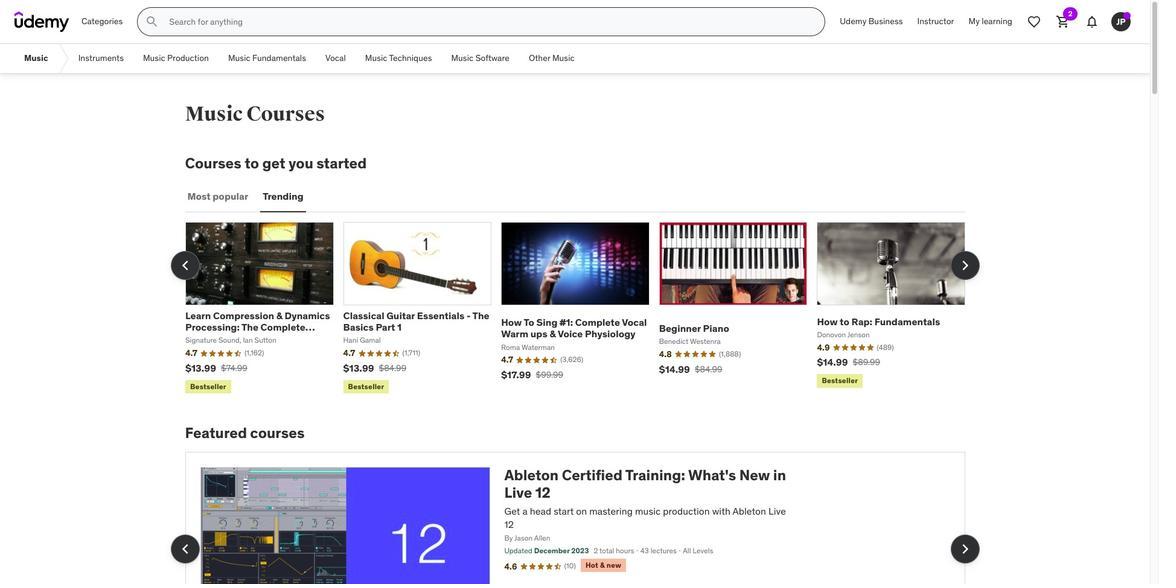 Task type: vqa. For each thing, say whether or not it's contained in the screenshot.
the today. inside Skills For Your Future Expand Your Potential With A Course For As Little As $12.99. Sale Ends Today.
no



Task type: locate. For each thing, give the bounding box(es) containing it.
1 horizontal spatial to
[[840, 316, 850, 328]]

music for music courses
[[185, 101, 243, 127]]

to
[[245, 154, 259, 173], [840, 316, 850, 328]]

fundamentals
[[252, 53, 306, 64], [875, 316, 941, 328]]

0 horizontal spatial live
[[505, 484, 532, 502]]

how to rap: fundamentals
[[817, 316, 941, 328]]

0 horizontal spatial how
[[501, 317, 522, 329]]

music
[[635, 505, 661, 517]]

production
[[663, 505, 710, 517]]

how
[[817, 316, 838, 328], [501, 317, 522, 329]]

music techniques
[[365, 53, 432, 64]]

0 horizontal spatial 12
[[505, 519, 514, 531]]

jp
[[1117, 16, 1126, 27]]

0 vertical spatial to
[[245, 154, 259, 173]]

certified
[[562, 466, 623, 485]]

learning
[[982, 16, 1013, 27]]

2
[[1069, 9, 1073, 18], [594, 547, 598, 556]]

learn
[[185, 310, 211, 322]]

ableton up a
[[505, 466, 559, 485]]

previous image
[[175, 540, 195, 559]]

music
[[24, 53, 48, 64], [143, 53, 165, 64], [228, 53, 250, 64], [365, 53, 387, 64], [451, 53, 474, 64], [553, 53, 575, 64], [185, 101, 243, 127]]

live down in
[[769, 505, 786, 517]]

compression
[[213, 310, 274, 322]]

music production
[[143, 53, 209, 64]]

most popular
[[188, 190, 248, 202]]

1 vertical spatial to
[[840, 316, 850, 328]]

1 horizontal spatial fundamentals
[[875, 316, 941, 328]]

0 horizontal spatial &
[[276, 310, 283, 322]]

processing:
[[185, 321, 240, 333]]

1 vertical spatial ableton
[[733, 505, 766, 517]]

43
[[641, 547, 649, 556]]

music software
[[451, 53, 510, 64]]

all levels
[[683, 547, 714, 556]]

beginner
[[659, 322, 701, 334]]

0 vertical spatial live
[[505, 484, 532, 502]]

courses
[[247, 101, 325, 127], [185, 154, 241, 173]]

1 vertical spatial carousel element
[[171, 452, 980, 585]]

1 vertical spatial &
[[550, 328, 556, 340]]

(10)
[[564, 562, 576, 571]]

to left rap:
[[840, 316, 850, 328]]

0 horizontal spatial vocal
[[326, 53, 346, 64]]

you have alerts image
[[1124, 12, 1131, 19]]

head
[[530, 505, 552, 517]]

& right ups
[[550, 328, 556, 340]]

1 vertical spatial 2
[[594, 547, 598, 556]]

2 left total
[[594, 547, 598, 556]]

ableton certified training: what's new in live 12 get a head start on mastering music production with ableton live 12 by jason allen
[[505, 466, 786, 543]]

hot & new
[[586, 561, 622, 570]]

vocal
[[326, 53, 346, 64], [622, 317, 647, 329]]

trending
[[263, 190, 304, 202]]

voice
[[558, 328, 583, 340]]

udemy
[[840, 16, 867, 27]]

2 left notifications icon at the right top
[[1069, 9, 1073, 18]]

1 vertical spatial courses
[[185, 154, 241, 173]]

1 vertical spatial vocal
[[622, 317, 647, 329]]

complete inside learn compression & dynamics processing: the complete guide!
[[261, 321, 305, 333]]

courses up courses to get you started
[[247, 101, 325, 127]]

1 horizontal spatial how
[[817, 316, 838, 328]]

featured
[[185, 424, 247, 443]]

classical guitar essentials - the basics part 1
[[343, 310, 490, 333]]

2 vertical spatial &
[[600, 561, 605, 570]]

updated
[[505, 547, 532, 556]]

beginner piano link
[[659, 322, 729, 334]]

categories
[[82, 16, 123, 27]]

1 horizontal spatial 12
[[535, 484, 551, 502]]

1 horizontal spatial the
[[473, 310, 490, 322]]

&
[[276, 310, 283, 322], [550, 328, 556, 340], [600, 561, 605, 570]]

1 horizontal spatial &
[[550, 328, 556, 340]]

0 horizontal spatial fundamentals
[[252, 53, 306, 64]]

0 vertical spatial &
[[276, 310, 283, 322]]

0 vertical spatial carousel element
[[171, 222, 980, 396]]

how inside how to sing #1: complete vocal warm ups & voice physiology
[[501, 317, 522, 329]]

music production link
[[133, 44, 219, 73]]

43 lectures
[[641, 547, 677, 556]]

#1:
[[560, 317, 573, 329]]

the inside classical guitar essentials - the basics part 1
[[473, 310, 490, 322]]

1 horizontal spatial vocal
[[622, 317, 647, 329]]

previous image
[[175, 256, 195, 275]]

0 horizontal spatial complete
[[261, 321, 305, 333]]

0 horizontal spatial 2
[[594, 547, 598, 556]]

0 horizontal spatial to
[[245, 154, 259, 173]]

1 carousel element from the top
[[171, 222, 980, 396]]

wishlist image
[[1027, 14, 1042, 29]]

vocal link
[[316, 44, 356, 73]]

1 horizontal spatial live
[[769, 505, 786, 517]]

live
[[505, 484, 532, 502], [769, 505, 786, 517]]

classical guitar essentials - the basics part 1 link
[[343, 310, 490, 333]]

guide!
[[185, 333, 215, 345]]

how for how to sing #1: complete vocal warm ups & voice physiology
[[501, 317, 522, 329]]

in
[[773, 466, 786, 485]]

music link
[[14, 44, 58, 73]]

1 vertical spatial fundamentals
[[875, 316, 941, 328]]

the inside learn compression & dynamics processing: the complete guide!
[[242, 321, 259, 333]]

fundamentals left vocal link on the top left
[[252, 53, 306, 64]]

to left get
[[245, 154, 259, 173]]

udemy business link
[[833, 7, 910, 36]]

1 horizontal spatial 2
[[1069, 9, 1073, 18]]

0 horizontal spatial ableton
[[505, 466, 559, 485]]

1 horizontal spatial complete
[[575, 317, 620, 329]]

next image
[[956, 540, 975, 559]]

business
[[869, 16, 903, 27]]

by
[[505, 534, 513, 543]]

& right hot
[[600, 561, 605, 570]]

the
[[473, 310, 490, 322], [242, 321, 259, 333]]

courses to get you started
[[185, 154, 367, 173]]

essentials
[[417, 310, 465, 322]]

training:
[[626, 466, 685, 485]]

0 vertical spatial fundamentals
[[252, 53, 306, 64]]

1 vertical spatial 12
[[505, 519, 514, 531]]

to inside carousel element
[[840, 316, 850, 328]]

how left the to
[[501, 317, 522, 329]]

how left rap:
[[817, 316, 838, 328]]

live up get
[[505, 484, 532, 502]]

music software link
[[442, 44, 519, 73]]

the right -
[[473, 310, 490, 322]]

& inside how to sing #1: complete vocal warm ups & voice physiology
[[550, 328, 556, 340]]

1 horizontal spatial courses
[[247, 101, 325, 127]]

fundamentals right rap:
[[875, 316, 941, 328]]

& left dynamics
[[276, 310, 283, 322]]

0 vertical spatial vocal
[[326, 53, 346, 64]]

categories button
[[74, 7, 130, 36]]

courses up most popular
[[185, 154, 241, 173]]

learn compression & dynamics processing: the complete guide!
[[185, 310, 330, 345]]

carousel element containing ableton certified training: what's new in live 12
[[171, 452, 980, 585]]

popular
[[213, 190, 248, 202]]

12 up 'by'
[[505, 519, 514, 531]]

the right 'processing:'
[[242, 321, 259, 333]]

0 vertical spatial 2
[[1069, 9, 1073, 18]]

0 vertical spatial 12
[[535, 484, 551, 502]]

piano
[[703, 322, 729, 334]]

carousel element
[[171, 222, 980, 396], [171, 452, 980, 585]]

ableton
[[505, 466, 559, 485], [733, 505, 766, 517]]

notifications image
[[1085, 14, 1100, 29]]

music for music software
[[451, 53, 474, 64]]

2 carousel element from the top
[[171, 452, 980, 585]]

how for how to rap: fundamentals
[[817, 316, 838, 328]]

other music link
[[519, 44, 584, 73]]

0 vertical spatial ableton
[[505, 466, 559, 485]]

my learning link
[[962, 7, 1020, 36]]

ableton right with
[[733, 505, 766, 517]]

classical
[[343, 310, 384, 322]]

12 up "head"
[[535, 484, 551, 502]]

0 horizontal spatial the
[[242, 321, 259, 333]]

other music
[[529, 53, 575, 64]]



Task type: describe. For each thing, give the bounding box(es) containing it.
to
[[524, 317, 534, 329]]

total
[[600, 547, 614, 556]]

warm
[[501, 328, 529, 340]]

dynamics
[[285, 310, 330, 322]]

basics
[[343, 321, 374, 333]]

complete inside how to sing #1: complete vocal warm ups & voice physiology
[[575, 317, 620, 329]]

Search for anything text field
[[167, 11, 811, 32]]

next image
[[956, 256, 975, 275]]

2 total hours
[[594, 547, 634, 556]]

physiology
[[585, 328, 636, 340]]

beginner piano
[[659, 322, 729, 334]]

jason
[[515, 534, 533, 543]]

to for how
[[840, 316, 850, 328]]

most popular button
[[185, 182, 251, 211]]

& inside learn compression & dynamics processing: the complete guide!
[[276, 310, 283, 322]]

other
[[529, 53, 550, 64]]

techniques
[[389, 53, 432, 64]]

what's
[[688, 466, 736, 485]]

lectures
[[651, 547, 677, 556]]

mastering
[[589, 505, 633, 517]]

music courses
[[185, 101, 325, 127]]

with
[[712, 505, 731, 517]]

my
[[969, 16, 980, 27]]

start
[[554, 505, 574, 517]]

on
[[576, 505, 587, 517]]

udemy image
[[14, 11, 69, 32]]

instruments
[[78, 53, 124, 64]]

submit search image
[[145, 14, 160, 29]]

2023
[[571, 547, 589, 556]]

rap:
[[852, 316, 873, 328]]

2 link
[[1049, 7, 1078, 36]]

hot
[[586, 561, 598, 570]]

carousel element containing learn compression & dynamics processing: the complete guide!
[[171, 222, 980, 396]]

you
[[289, 154, 313, 173]]

ups
[[531, 328, 548, 340]]

trending button
[[260, 182, 306, 211]]

instructor
[[918, 16, 954, 27]]

part
[[376, 321, 395, 333]]

most
[[188, 190, 211, 202]]

music for music fundamentals
[[228, 53, 250, 64]]

featured courses
[[185, 424, 305, 443]]

how to sing #1: complete vocal warm ups & voice physiology link
[[501, 317, 647, 340]]

1 vertical spatial live
[[769, 505, 786, 517]]

december
[[534, 547, 570, 556]]

get
[[262, 154, 285, 173]]

new
[[607, 561, 622, 570]]

2 for 2 total hours
[[594, 547, 598, 556]]

music for music techniques
[[365, 53, 387, 64]]

vocal inside how to sing #1: complete vocal warm ups & voice physiology
[[622, 317, 647, 329]]

learn compression & dynamics processing: the complete guide! link
[[185, 310, 330, 345]]

music techniques link
[[356, 44, 442, 73]]

instructor link
[[910, 7, 962, 36]]

guitar
[[387, 310, 415, 322]]

udemy business
[[840, 16, 903, 27]]

all
[[683, 547, 691, 556]]

4.6
[[505, 562, 517, 572]]

production
[[167, 53, 209, 64]]

2 for 2
[[1069, 9, 1073, 18]]

a
[[523, 505, 528, 517]]

my learning
[[969, 16, 1013, 27]]

levels
[[693, 547, 714, 556]]

music fundamentals
[[228, 53, 306, 64]]

new
[[740, 466, 770, 485]]

instruments link
[[69, 44, 133, 73]]

to for courses
[[245, 154, 259, 173]]

0 vertical spatial courses
[[247, 101, 325, 127]]

music for music production
[[143, 53, 165, 64]]

hours
[[616, 547, 634, 556]]

started
[[317, 154, 367, 173]]

jp link
[[1107, 7, 1136, 36]]

allen
[[534, 534, 551, 543]]

0 horizontal spatial courses
[[185, 154, 241, 173]]

2 horizontal spatial &
[[600, 561, 605, 570]]

how to rap: fundamentals link
[[817, 316, 941, 328]]

updated december 2023
[[505, 547, 589, 556]]

software
[[476, 53, 510, 64]]

how to sing #1: complete vocal warm ups & voice physiology
[[501, 317, 647, 340]]

1 horizontal spatial ableton
[[733, 505, 766, 517]]

arrow pointing to subcategory menu links image
[[58, 44, 69, 73]]

1
[[397, 321, 402, 333]]

shopping cart with 2 items image
[[1056, 14, 1071, 29]]

music fundamentals link
[[219, 44, 316, 73]]

sing
[[537, 317, 558, 329]]

courses
[[250, 424, 305, 443]]



